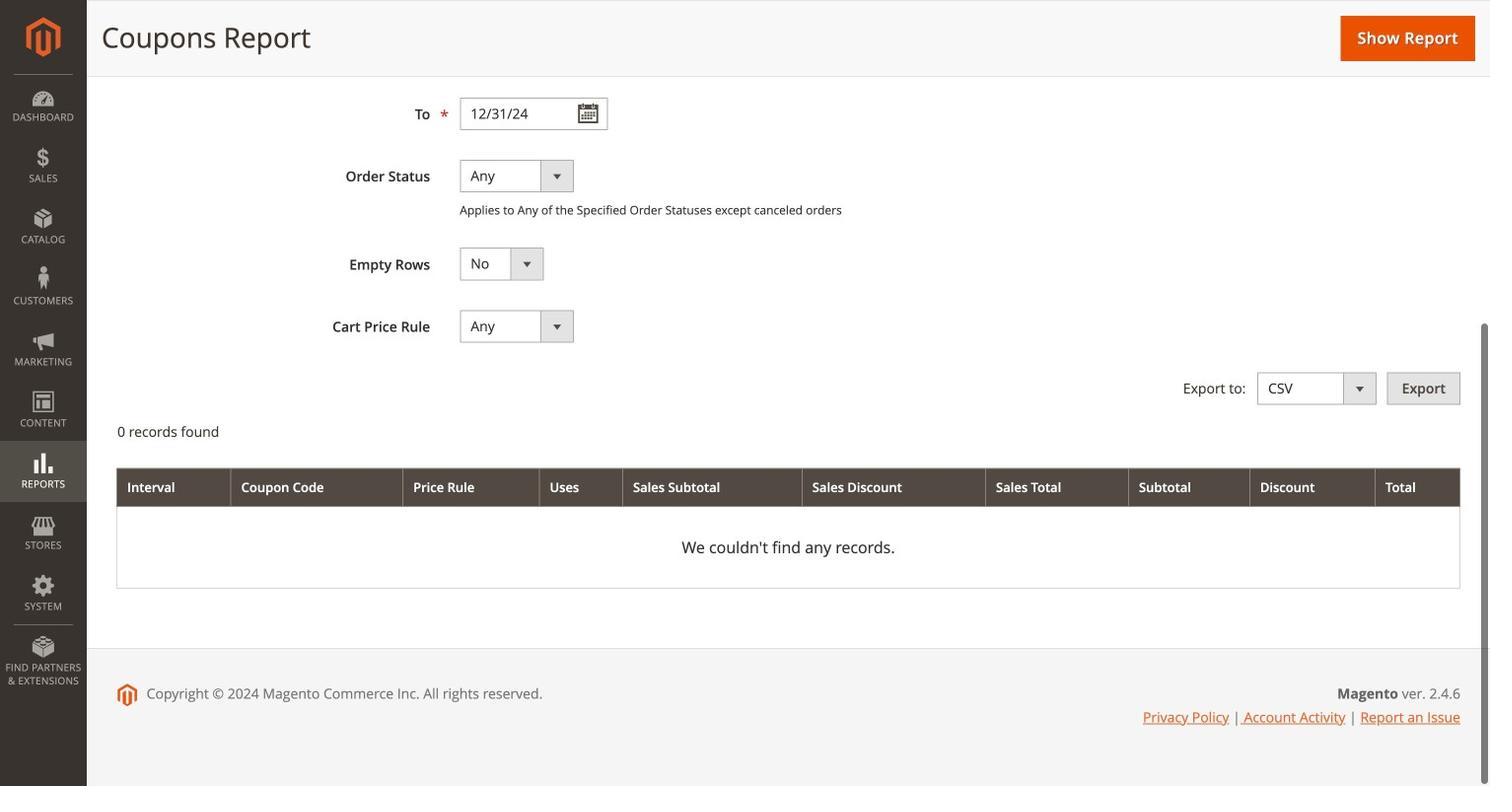 Task type: locate. For each thing, give the bounding box(es) containing it.
magento admin panel image
[[26, 17, 61, 57]]

menu bar
[[0, 74, 87, 697]]

None text field
[[460, 35, 608, 68]]

None text field
[[460, 97, 608, 130]]



